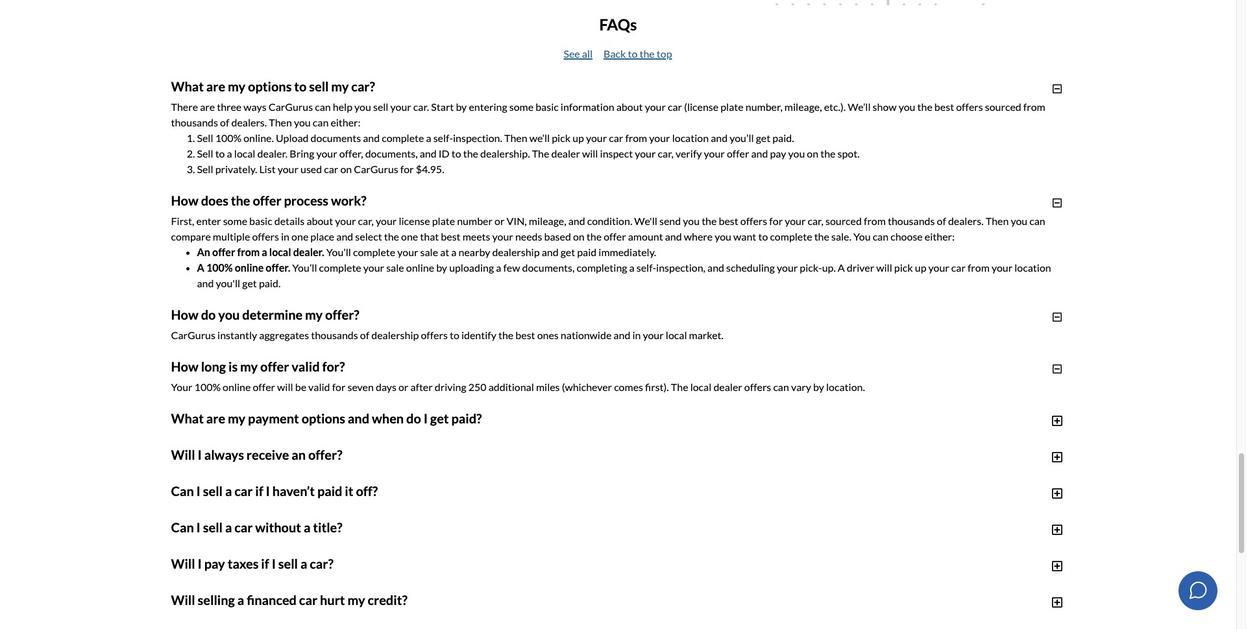 Task type: locate. For each thing, give the bounding box(es) containing it.
thousands inside how do you determine my offer? cargurus instantly aggregates thousands of dealership offers to identify the best ones nationwide and in your local market.
[[311, 329, 358, 342]]

full
[[948, 610, 963, 622]]

online inside how long is my offer valid for? your 100% online offer will be valid for seven days or after driving 250 additional miles (whichever comes first). the local dealer offers can vary by location.
[[223, 381, 251, 394]]

0 vertical spatial number
[[457, 215, 493, 227]]

1 vertical spatial through
[[467, 558, 503, 570]]

get down "based"
[[561, 246, 575, 259]]

pay inside what are my options to sell my car? there are three ways cargurus can help you sell your car. start by entering some basic information about your car (license plate number, mileage, etc.). we'll show you the best offers sourced from thousands of dealers. then you can either: sell 100% online. upload documents and complete a self-inspection. then we'll pick up your car from your location and you'll get paid. sell to a local dealer. bring your offer, documents, and id to the dealership. the dealer will inspect your car, verify your offer and pay you on the spot. sell privately. list your used car on cargurus for $4.95.
[[770, 148, 786, 160]]

1 horizontal spatial still
[[954, 558, 970, 570]]

1 horizontal spatial selling
[[280, 625, 310, 630]]

a down the an
[[197, 262, 204, 274]]

what for what are my payment options and when do i get paid?
[[171, 411, 204, 427]]

0 vertical spatial sale.
[[832, 231, 852, 243]]

self-
[[433, 132, 453, 144], [637, 262, 656, 274]]

sales
[[814, 527, 836, 539], [507, 594, 529, 606]]

and down "based"
[[542, 246, 559, 259]]

and left where
[[665, 231, 682, 243]]

0 horizontal spatial selling
[[171, 511, 202, 523]]

will inside how long is my offer valid for? your 100% online offer will be valid for seven days or after driving 250 additional miles (whichever comes first). the local dealer offers can vary by location.
[[277, 381, 293, 394]]

0 horizontal spatial car.
[[413, 101, 429, 113]]

be inside how long is my offer valid for? your 100% online offer will be valid for seven days or after driving 250 additional miles (whichever comes first). the local dealer offers can vary by location.
[[295, 381, 306, 394]]

self- inside what are my options to sell my car? there are three ways cargurus can help you sell your car. start by entering some basic information about your car (license plate number, mileage, etc.). we'll show you the best offers sourced from thousands of dealers. then you can either: sell 100% online. upload documents and complete a self-inspection. then we'll pick up your car from your location and you'll get paid. sell to a local dealer. bring your offer, documents, and id to the dealership. the dealer will inspect your car, verify your offer and pay you on the spot. sell privately. list your used car on cargurus for $4.95.
[[433, 132, 453, 144]]

how for how does the offer process work?
[[171, 193, 199, 209]]

funds down check
[[296, 480, 321, 492]]

up inside what are my options to sell my car? there are three ways cargurus can help you sell your car. start by entering some basic information about your car (license plate number, mileage, etc.). we'll show you the best offers sourced from thousands of dealers. then you can either: sell 100% online. upload documents and complete a self-inspection. then we'll pick up your car from your location and you'll get paid. sell to a local dealer. bring your offer, documents, and id to the dealership. the dealer will inspect your car, verify your offer and pay you on the spot. sell privately. list your used car on cargurus for $4.95.
[[573, 132, 584, 144]]

car. inside if you've accepted an 100% online offer from cargurus and the offer is greater than the amount you owe on your car loan, we'll pay off your loan and send you the difference. if your offer is less than the amount you owe, you'll need to either pay off your loan before we can pay you, or pay us the difference before we can pay your lender. if you sell your car to a local dealer, the dealer will guide you through the loan settling process as part of the sale or the purchase of your next vehicle. if you're selling to an individual, you'll need to settle the outstanding auto loan with the lender, who in turn will then release the car's title (assuming they hold it—this varies by state). please note: calculating the amount you owe on your car loan isn't as simple as multiplying your monthly payment by the number of months remaining on your loan. contact your lending institution and request a payout amount to determine the exact amount. then settle that amount before selling your car.
[[817, 604, 833, 617]]

through
[[369, 449, 405, 461], [467, 558, 503, 570]]

multiple
[[213, 231, 250, 243]]

hold inside bank transfer. link your bank account through our secure portal for the fastest, most hassle-free way to receive your funds. you'll receive payment in one to three business days. check. request a check and you'll have to wait a few hours for it to be activated before you can deposit it on pick-up day. some banks have deposit limits and may hold funds for several days before depositing the funds into your account.
[[919, 464, 939, 477]]

2 can from the top
[[171, 520, 194, 536]]

can for can i sell a car if i haven't paid it off?
[[171, 484, 194, 499]]

1 horizontal spatial title
[[790, 573, 809, 586]]

guide
[[421, 558, 446, 570], [490, 573, 515, 586]]

your
[[171, 381, 192, 394]]

you inside can i sell a car without a title? in most states, no. rules around car titles vary by state, but—generally speaking—if you've lost your vehicle's title, it should be possible to obtain a replacement by contacting your state's department of motor vehicles (dmv). note: obtaining a new title invalidates a car's old title.there are other reasons why you might not be in possession of your car's title, such as if the car still has a lien against it, or if it was bought from a previous owner that didn't have the title. our guide to
[[658, 558, 675, 570]]

sell up documents at the left of page
[[309, 79, 329, 94]]

1 horizontal spatial hold
[[919, 464, 939, 477]]

title inside if you've accepted an 100% online offer from cargurus and the offer is greater than the amount you owe on your car loan, we'll pay off your loan and send you the difference. if your offer is less than the amount you owe, you'll need to either pay off your loan before we can pay you, or pay us the difference before we can pay your lender. if you sell your car to a local dealer, the dealer will guide you through the loan settling process as part of the sale or the purchase of your next vehicle. if you're selling to an individual, you'll need to settle the outstanding auto loan with the lender, who in turn will then release the car's title (assuming they hold it—this varies by state). please note: calculating the amount you owe on your car loan isn't as simple as multiplying your monthly payment by the number of months remaining on your loan. contact your lending institution and request a payout amount to determine the exact amount. then settle that amount before selling your car.
[[790, 573, 809, 586]]

and inside the dealer will pay you on the spot. to increase your purchasing power and potentially save on taxes, consider trading in your car. by applying your trade-in value to your down payment, you can decrease or even eliminate it. depending on your state's tax laws, a trade-in could potentially save you thousands of dollars in sales tax.
[[599, 511, 616, 523]]

0 horizontal spatial send
[[660, 215, 681, 227]]

payment inside if you've accepted an 100% online offer from cargurus and the offer is greater than the amount you owe on your car loan, we'll pay off your loan and send you the difference. if your offer is less than the amount you owe, you'll need to either pay off your loan before we can pay you, or pay us the difference before we can pay your lender. if you sell your car to a local dealer, the dealer will guide you through the loan settling process as part of the sale or the purchase of your next vehicle. if you're selling to an individual, you'll need to settle the outstanding auto loan with the lender, who in turn will then release the car's title (assuming they hold it—this varies by state). please note: calculating the amount you owe on your car loan isn't as simple as multiplying your monthly payment by the number of months remaining on your loan. contact your lending institution and request a payout amount to determine the exact amount. then settle that amount before selling your car.
[[608, 589, 647, 601]]

0 horizontal spatial mileage,
[[529, 215, 566, 227]]

offer, up the increase
[[489, 490, 513, 503]]

for right portal
[[487, 449, 500, 461]]

2 a from the left
[[838, 262, 845, 274]]

dealer,
[[323, 558, 353, 570]]

days inside bank transfer. link your bank account through our secure portal for the fastest, most hassle-free way to receive your funds. you'll receive payment in one to three business days. check. request a check and you'll have to wait a few hours for it to be activated before you can deposit it on pick-up day. some banks have deposit limits and may hold funds for several days before depositing the funds into your account.
[[1018, 464, 1039, 477]]

some inside the rules and laws on what taxes you pay when selling your car to a private party vary by state (and in some cases even by city). the most important thing to know is that you only pay tax on any profit made from the car sale. if you sell a car for less than you paid for, there's no sales tax. however, if you sell your car for more money than you paid for it, the internal revenue services (irs) considers that a capital gain, and you'll need to report it when you file your federal and state income taxes. only then will you know if you owe any taxes. for more information, read out full guide:
[[627, 579, 651, 591]]

sale inside if you've accepted an 100% online offer from cargurus and the offer is greater than the amount you owe on your car loan, we'll pay off your loan and send you the difference. if your offer is less than the amount you owe, you'll need to either pay off your loan before we can pay you, or pay us the difference before we can pay your lender. if you sell your car to a local dealer, the dealer will guide you through the loan settling process as part of the sale or the purchase of your next vehicle. if you're selling to an individual, you'll need to settle the outstanding auto loan with the lender, who in turn will then release the car's title (assuming they hold it—this varies by state). please note: calculating the amount you owe on your car loan isn't as simple as multiplying your monthly payment by the number of months remaining on your loan. contact your lending institution and request a payout amount to determine the exact amount. then settle that amount before selling your car.
[[678, 558, 696, 570]]

0 vertical spatial save
[[669, 511, 689, 523]]

1 sell from the top
[[197, 132, 213, 144]]

we up the title.there
[[517, 542, 531, 555]]

is inside how long is my offer valid for? your 100% online offer will be valid for seven days or after driving 250 additional miles (whichever comes first). the local dealer offers can vary by location.
[[229, 359, 238, 375]]

the right 'first).'
[[671, 381, 688, 394]]

1 horizontal spatial less
[[1039, 527, 1056, 539]]

1 vertical spatial title
[[790, 573, 809, 586]]

1 vertical spatial valid
[[308, 381, 330, 394]]

less inside if you've accepted an 100% online offer from cargurus and the offer is greater than the amount you owe on your car loan, we'll pay off your loan and send you the difference. if your offer is less than the amount you owe, you'll need to either pay off your loan before we can pay you, or pay us the difference before we can pay your lender. if you sell your car to a local dealer, the dealer will guide you through the loan settling process as part of the sale or the purchase of your next vehicle. if you're selling to an individual, you'll need to settle the outstanding auto loan with the lender, who in turn will then release the car's title (assuming they hold it—this varies by state). please note: calculating the amount you owe on your car loan isn't as simple as multiplying your monthly payment by the number of months remaining on your loan. contact your lending institution and request a payout amount to determine the exact amount. then settle that amount before selling your car.
[[1039, 527, 1056, 539]]

before down months
[[731, 604, 761, 617]]

by
[[860, 511, 872, 523]]

will for will selling a financed car hurt my credit?
[[171, 593, 195, 608]]

send
[[660, 215, 681, 227], [864, 527, 885, 539]]

a 100% online offer.
[[197, 262, 290, 274]]

a left title?
[[304, 520, 311, 536]]

amount.
[[581, 604, 618, 617]]

loan down speaking—if
[[523, 558, 542, 570]]

0 horizontal spatial more
[[694, 594, 718, 606]]

privately.
[[215, 163, 257, 175]]

car. left start
[[413, 101, 429, 113]]

one inside bank transfer. link your bank account through our secure portal for the fastest, most hassle-free way to receive your funds. you'll receive payment in one to three business days. check. request a check and you'll have to wait a few hours for it to be activated before you can deposit it on pick-up day. some banks have deposit limits and may hold funds for several days before depositing the funds into your account.
[[865, 449, 882, 461]]

possession
[[746, 558, 795, 570]]

dealer
[[551, 148, 580, 160], [714, 381, 742, 394], [300, 511, 328, 523], [372, 558, 401, 570]]

1 horizontal spatial you'll
[[341, 573, 365, 586]]

revenue
[[897, 594, 936, 606]]

3 how from the top
[[171, 359, 199, 375]]

spot. inside what are my options to sell my car? there are three ways cargurus can help you sell your car. start by entering some basic information about your car (license plate number, mileage, etc.). we'll show you the best offers sourced from thousands of dealers. then you can either: sell 100% online. upload documents and complete a self-inspection. then we'll pick up your car from your location and you'll get paid. sell to a local dealer. bring your offer, documents, and id to the dealership. the dealer will inspect your car, verify your offer and pay you on the spot. sell privately. list your used car on cargurus for $4.95.
[[838, 148, 860, 160]]

but—generally
[[419, 542, 485, 555]]

0 horizontal spatial three
[[217, 101, 242, 113]]

than down didn't
[[380, 594, 401, 606]]

less down "down"
[[1039, 527, 1056, 539]]

1 vertical spatial pick
[[894, 262, 913, 274]]

selling inside the rules and laws on what taxes you pay when selling your car to a private party vary by state (and in some cases even by city). the most important thing to know is that you only pay tax on any profit made from the car sale. if you sell a car for less than you paid for, there's no sales tax. however, if you sell your car for more money than you paid for it, the internal revenue services (irs) considers that a capital gain, and you'll need to report it when you file your federal and state income taxes. only then will you know if you owe any taxes. for more information, read out full guide:
[[384, 579, 413, 591]]

up inside you'll complete your sale online by uploading a few documents, completing a self-inspection, and scheduling your pick-up. a driver will pick up your car from your location and you'll get paid.
[[915, 262, 927, 274]]

1 vertical spatial documents,
[[522, 262, 575, 274]]

best left ones
[[516, 329, 535, 342]]

1 deposit from the left
[[623, 464, 657, 477]]

1 horizontal spatial a
[[838, 262, 845, 274]]

0 horizontal spatial pick-
[[681, 464, 704, 477]]

dealers. inside first, enter some basic details about your car, your license plate number or vin, mileage, and condition. we'll send you the best offers for your car, sourced from thousands of dealers. then you can compare multiple offers in one place and select the one that best meets your needs based on the offer amount and where you want to complete the sale. you can choose either:
[[948, 215, 984, 227]]

get inside what are my options to sell my car? there are three ways cargurus can help you sell your car. start by entering some basic information about your car (license plate number, mileage, etc.). we'll show you the best offers sourced from thousands of dealers. then you can either: sell 100% online. upload documents and complete a self-inspection. then we'll pick up your car from your location and you'll get paid. sell to a local dealer. bring your offer, documents, and id to the dealership. the dealer will inspect your car, verify your offer and pay you on the spot. sell privately. list your used car on cargurus for $4.95.
[[756, 132, 771, 144]]

0 horizontal spatial taxes.
[[573, 610, 599, 622]]

most down possession
[[760, 579, 782, 591]]

sell down around
[[278, 556, 298, 572]]

lender.
[[804, 542, 835, 555]]

1 taxes. from the left
[[573, 610, 599, 622]]

car?
[[351, 79, 375, 94], [310, 556, 334, 572]]

will selling a financed car hurt my credit?
[[171, 593, 408, 608]]

0 vertical spatial owe
[[647, 527, 667, 539]]

0 vertical spatial pick
[[552, 132, 571, 144]]

if down what
[[278, 594, 284, 606]]

in inside if you've accepted an 100% online offer from cargurus and the offer is greater than the amount you owe on your car loan, we'll pay off your loan and send you the difference. if your offer is less than the amount you owe, you'll need to either pay off your loan before we can pay you, or pay us the difference before we can pay your lender. if you sell your car to a local dealer, the dealer will guide you through the loan settling process as part of the sale or the purchase of your next vehicle. if you're selling to an individual, you'll need to settle the outstanding auto loan with the lender, who in turn will then release the car's title (assuming they hold it—this varies by state). please note: calculating the amount you owe on your car loan isn't as simple as multiplying your monthly payment by the number of months remaining on your loan. contact your lending institution and request a payout amount to determine the exact amount. then settle that amount before selling your car.
[[642, 573, 651, 586]]

sell down the who
[[622, 594, 637, 606]]

plate right the license
[[432, 215, 455, 227]]

0 horizontal spatial know
[[685, 610, 710, 622]]

from inside if you've accepted an 100% online offer from cargurus and the offer is greater than the amount you owe on your car loan, we'll pay off your loan and send you the difference. if your offer is less than the amount you owe, you'll need to either pay off your loan before we can pay you, or pay us the difference before we can pay your lender. if you sell your car to a local dealer, the dealer will guide you through the loan settling process as part of the sale or the purchase of your next vehicle. if you're selling to an individual, you'll need to settle the outstanding auto loan with the lender, who in turn will then release the car's title (assuming they hold it—this varies by state). please note: calculating the amount you owe on your car loan isn't as simple as multiplying your monthly payment by the number of months remaining on your loan. contact your lending institution and request a payout amount to determine the exact amount. then settle that amount before selling your car.
[[376, 527, 398, 539]]

0 vertical spatial basic
[[536, 101, 559, 113]]

0 vertical spatial sales
[[814, 527, 836, 539]]

off?
[[356, 484, 378, 499]]

bring
[[290, 148, 314, 160]]

2 vertical spatial dealer.
[[247, 511, 278, 523]]

on inside first, enter some basic details about your car, your license plate number or vin, mileage, and condition. we'll send you the best offers for your car, sourced from thousands of dealers. then you can compare multiple offers in one place and select the one that best meets your needs based on the offer amount and where you want to complete the sale. you can choose either:
[[573, 231, 585, 243]]

sell left privately.
[[197, 163, 213, 175]]

0 vertical spatial tax.
[[838, 527, 855, 539]]

do down after
[[406, 411, 421, 427]]

will for will i always receive an offer?
[[171, 447, 195, 463]]

0 vertical spatial about
[[617, 101, 643, 113]]

1 horizontal spatial used
[[609, 490, 630, 503]]

1 vertical spatial sourced
[[826, 215, 862, 227]]

number inside first, enter some basic details about your car, your license plate number or vin, mileage, and condition. we'll send you the best offers for your car, sourced from thousands of dealers. then you can compare multiple offers in one place and select the one that best meets your needs based on the offer amount and where you want to complete the sale. you can choose either:
[[457, 215, 493, 227]]

complete right the want
[[770, 231, 812, 243]]

car,
[[658, 148, 674, 160], [358, 215, 374, 227], [808, 215, 824, 227]]

then inside if you've accepted an 100% online offer from cargurus and the offer is greater than the amount you owe on your car loan, we'll pay off your loan and send you the difference. if your offer is less than the amount you owe, you'll need to either pay off your loan before we can pay you, or pay us the difference before we can pay your lender. if you sell your car to a local dealer, the dealer will guide you through the loan settling process as part of the sale or the purchase of your next vehicle. if you're selling to an individual, you'll need to settle the outstanding auto loan with the lender, who in turn will then release the car's title (assuming they hold it—this varies by state). please note: calculating the amount you owe on your car loan isn't as simple as multiplying your monthly payment by the number of months remaining on your loan. contact your lending institution and request a payout amount to determine the exact amount. then settle that amount before selling your car.
[[620, 604, 643, 617]]

one down the license
[[401, 231, 418, 243]]

receive
[[247, 447, 289, 463], [664, 449, 697, 461], [778, 449, 811, 461]]

0 vertical spatial mileage,
[[785, 101, 822, 113]]

income
[[538, 610, 571, 622]]

online
[[235, 262, 264, 274], [406, 262, 434, 274], [223, 381, 251, 394], [322, 527, 350, 539]]

car's inside if you've accepted an 100% online offer from cargurus and the offer is greater than the amount you owe on your car loan, we'll pay off your loan and send you the difference. if your offer is less than the amount you owe, you'll need to either pay off your loan before we can pay you, or pay us the difference before we can pay your lender. if you sell your car to a local dealer, the dealer will guide you through the loan settling process as part of the sale or the purchase of your next vehicle. if you're selling to an individual, you'll need to settle the outstanding auto loan with the lender, who in turn will then release the car's title (assuming they hold it—this varies by state). please note: calculating the amount you owe on your car loan isn't as simple as multiplying your monthly payment by the number of months remaining on your loan. contact your lending institution and request a payout amount to determine the exact amount. then settle that amount before selling your car.
[[767, 573, 788, 586]]

2 vertical spatial sale
[[678, 558, 696, 570]]

will for will i pay taxes if i sell a car?
[[171, 556, 195, 572]]

1 vertical spatial location
[[1015, 262, 1051, 274]]

1 vertical spatial process
[[580, 558, 615, 570]]

not
[[705, 558, 721, 570]]

against
[[1015, 558, 1048, 570]]

activated
[[510, 464, 553, 477]]

the
[[640, 48, 655, 60], [918, 101, 933, 113], [463, 148, 478, 160], [821, 148, 836, 160], [231, 193, 250, 209], [702, 215, 717, 227], [384, 231, 399, 243], [587, 231, 602, 243], [814, 231, 830, 243], [499, 329, 514, 342], [502, 449, 517, 461], [279, 480, 294, 492], [399, 511, 414, 523], [466, 527, 481, 539], [575, 527, 590, 539], [906, 527, 921, 539], [220, 542, 235, 555], [632, 542, 647, 555], [355, 558, 370, 570], [505, 558, 521, 570], [661, 558, 676, 570], [710, 558, 725, 570], [920, 558, 935, 570], [429, 573, 445, 586], [431, 573, 446, 586], [571, 573, 586, 586], [750, 573, 765, 586], [248, 589, 263, 601], [662, 589, 677, 601], [222, 594, 237, 606], [842, 594, 857, 606], [537, 604, 553, 617]]

than up motor
[[197, 542, 218, 555]]

taxes. down monthly
[[573, 610, 599, 622]]

on inside bank transfer. link your bank account through our secure portal for the fastest, most hassle-free way to receive your funds. you'll receive payment in one to three business days. check. request a check and you'll have to wait a few hours for it to be activated before you can deposit it on pick-up day. some banks have deposit limits and may hold funds for several days before depositing the funds into your account.
[[668, 464, 679, 477]]

1 horizontal spatial paid.
[[773, 132, 794, 144]]

1 vertical spatial any
[[1014, 579, 1031, 591]]

show
[[873, 101, 897, 113]]

can for can i sell a car without a title? in most states, no. rules around car titles vary by state, but—generally speaking—if you've lost your vehicle's title, it should be possible to obtain a replacement by contacting your state's department of motor vehicles (dmv). note: obtaining a new title invalidates a car's old title.there are other reasons why you might not be in possession of your car's title, such as if the car still has a lien against it, or if it was bought from a previous owner that didn't have the title. our guide to
[[171, 520, 194, 536]]

us
[[620, 542, 630, 555]]

it, inside can i sell a car without a title? in most states, no. rules around car titles vary by state, but—generally speaking—if you've lost your vehicle's title, it should be possible to obtain a replacement by contacting your state's department of motor vehicles (dmv). note: obtaining a new title invalidates a car's old title.there are other reasons why you might not be in possession of your car's title, such as if the car still has a lien against it, or if it was bought from a previous owner that didn't have the title. our guide to
[[1050, 558, 1059, 570]]

1 horizontal spatial payment
[[608, 589, 647, 601]]

the inside the dealer will pay you on the spot. to increase your purchasing power and potentially save on taxes, consider trading in your car. by applying your trade-in value to your down payment, you can decrease or even eliminate it. depending on your state's tax laws, a trade-in could potentially save you thousands of dollars in sales tax.
[[280, 511, 298, 523]]

then
[[692, 573, 713, 586], [625, 610, 646, 622]]

0 vertical spatial self-
[[433, 132, 453, 144]]

1 how from the top
[[171, 193, 199, 209]]

0 vertical spatial spot.
[[838, 148, 860, 160]]

portal
[[457, 449, 485, 461]]

cargurus
[[269, 101, 313, 113], [354, 163, 398, 175], [171, 329, 215, 342], [400, 527, 445, 539]]

0 vertical spatial offer?
[[325, 307, 359, 323]]

offer? down 'what are my payment options and when do i get paid?'
[[308, 447, 342, 463]]

get
[[756, 132, 771, 144], [561, 246, 575, 259], [242, 277, 257, 290], [430, 411, 449, 427], [459, 490, 474, 503]]

cargurus inside how do you determine my offer? cargurus instantly aggregates thousands of dealership offers to identify the best ones nationwide and in your local market.
[[171, 329, 215, 342]]

1 horizontal spatial location
[[1015, 262, 1051, 274]]

1 what from the top
[[171, 79, 204, 94]]

pay up possession
[[763, 542, 779, 555]]

1 horizontal spatial about
[[617, 101, 643, 113]]

list
[[570, 490, 584, 503]]

0 vertical spatial you'll
[[216, 277, 240, 290]]

owe
[[647, 527, 667, 539], [321, 589, 340, 601], [739, 610, 758, 622]]

still inside can i sell a car without a title? in most states, no. rules around car titles vary by state, but—generally speaking—if you've lost your vehicle's title, it should be possible to obtain a replacement by contacting your state's department of motor vehicles (dmv). note: obtaining a new title invalidates a car's old title.there are other reasons why you might not be in possession of your car's title, such as if the car still has a lien against it, or if it was bought from a previous owner that didn't have the title. our guide to
[[954, 558, 970, 570]]

paid. inside what are my options to sell my car? there are three ways cargurus can help you sell your car. start by entering some basic information about your car (license plate number, mileage, etc.). we'll show you the best offers sourced from thousands of dealers. then you can either: sell 100% online. upload documents and complete a self-inspection. then we'll pick up your car from your location and you'll get paid. sell to a local dealer. bring your offer, documents, and id to the dealership. the dealer will inspect your car, verify your offer and pay you on the spot. sell privately. list your used car on cargurus for $4.95.
[[773, 132, 794, 144]]

2 will from the top
[[171, 556, 195, 572]]

in down details
[[281, 231, 290, 243]]

1 horizontal spatial with
[[691, 490, 711, 503]]

pick- left day.
[[681, 464, 704, 477]]

0 horizontal spatial a
[[197, 262, 204, 274]]

old
[[491, 558, 505, 570]]

as inside can i sell a car without a title? in most states, no. rules around car titles vary by state, but—generally speaking—if you've lost your vehicle's title, it should be possible to obtain a replacement by contacting your state's department of motor vehicles (dmv). note: obtaining a new title invalidates a car's old title.there are other reasons why you might not be in possession of your car's title, such as if the car still has a lien against it, or if it was bought from a previous owner that didn't have the title. our guide to
[[900, 558, 910, 570]]

0 horizontal spatial used
[[301, 163, 322, 175]]

the up decrease
[[280, 511, 298, 523]]

days right seven
[[376, 381, 397, 394]]

payment down the who
[[608, 589, 647, 601]]

offer, down documents at the left of page
[[339, 148, 363, 160]]

car. down important
[[817, 604, 833, 617]]

get inside you'll complete your sale online by uploading a few documents, completing a self-inspection, and scheduling your pick-up. a driver will pick up your car from your location and you'll get paid.
[[242, 277, 257, 290]]

0 horizontal spatial hold
[[880, 573, 900, 586]]

isn't
[[416, 589, 435, 601]]

through inside if you've accepted an 100% online offer from cargurus and the offer is greater than the amount you owe on your car loan, we'll pay off your loan and send you the difference. if your offer is less than the amount you owe, you'll need to either pay off your loan before we can pay you, or pay us the difference before we can pay your lender. if you sell your car to a local dealer, the dealer will guide you through the loan settling process as part of the sale or the purchase of your next vehicle. if you're selling to an individual, you'll need to settle the outstanding auto loan with the lender, who in turn will then release the car's title (assuming they hold it—this varies by state). please note: calculating the amount you owe on your car loan isn't as simple as multiplying your monthly payment by the number of months remaining on your loan. contact your lending institution and request a payout amount to determine the exact amount. then settle that amount before selling your car.
[[467, 558, 503, 570]]

owe down owner in the left of the page
[[321, 589, 340, 601]]

some for you
[[627, 579, 651, 591]]

choose
[[891, 231, 923, 243]]

vehicles
[[213, 558, 251, 570]]

you'll inside if you've accepted an 100% online offer from cargurus and the offer is greater than the amount you owe on your car loan, we'll pay off your loan and send you the difference. if your offer is less than the amount you owe, you'll need to either pay off your loan before we can pay you, or pay us the difference before we can pay your lender. if you sell your car to a local dealer, the dealer will guide you through the loan settling process as part of the sale or the purchase of your next vehicle. if you're selling to an individual, you'll need to settle the outstanding auto loan with the lender, who in turn will then release the car's title (assuming they hold it—this varies by state). please note: calculating the amount you owe on your car loan isn't as simple as multiplying your monthly payment by the number of months remaining on your loan. contact your lending institution and request a payout amount to determine the exact amount. then settle that amount before selling your car.
[[316, 542, 340, 555]]

either:
[[331, 116, 361, 129], [925, 231, 955, 243]]

through up our
[[467, 558, 503, 570]]

title,
[[658, 542, 678, 555], [855, 558, 875, 570]]

that
[[420, 231, 439, 243], [357, 573, 376, 586], [905, 579, 924, 591], [673, 604, 692, 617], [171, 610, 190, 622]]

1 horizontal spatial most
[[555, 449, 577, 461]]

1 will from the top
[[171, 447, 195, 463]]

0 horizontal spatial off
[[426, 542, 439, 555]]

100% down long
[[194, 381, 221, 394]]

sales inside the dealer will pay you on the spot. to increase your purchasing power and potentially save on taxes, consider trading in your car. by applying your trade-in value to your down payment, you can decrease or even eliminate it. depending on your state's tax laws, a trade-in could potentially save you thousands of dollars in sales tax.
[[814, 527, 836, 539]]

loan down state's
[[464, 542, 483, 555]]

0 horizontal spatial sales
[[507, 594, 529, 606]]

the down we'll
[[532, 148, 549, 160]]

sale. inside the rules and laws on what taxes you pay when selling your car to a private party vary by state (and in some cases even by city). the most important thing to know is that you only pay tax on any profit made from the car sale. if you sell a car for less than you paid for, there's no sales tax. however, if you sell your car for more money than you paid for it, the internal revenue services (irs) considers that a capital gain, and you'll need to report it when you file your federal and state income taxes. only then will you know if you owe any taxes. for more information, read out full guide:
[[255, 594, 276, 606]]

selling down will i pay taxes if i sell a car?
[[236, 573, 265, 586]]

some for car?
[[509, 101, 534, 113]]

a down link
[[269, 464, 275, 477]]

spot. inside the dealer will pay you on the spot. to increase your purchasing power and potentially save on taxes, consider trading in your car. by applying your trade-in value to your down payment, you can decrease or even eliminate it. depending on your state's tax laws, a trade-in could potentially save you thousands of dollars in sales tax.
[[416, 511, 438, 523]]

from inside you'll complete your sale online by uploading a few documents, completing a self-inspection, and scheduling your pick-up. a driver will pick up your car from your location and you'll get paid.
[[968, 262, 990, 274]]

most inside can i sell a car without a title? in most states, no. rules around car titles vary by state, but—generally speaking—if you've lost your vehicle's title, it should be possible to obtain a replacement by contacting your state's department of motor vehicles (dmv). note: obtaining a new title invalidates a car's old title.there are other reasons why you might not be in possession of your car's title, such as if the car still has a lien against it, or if it was bought from a previous owner that didn't have the title. our guide to
[[182, 542, 205, 555]]

lost
[[576, 542, 592, 555]]

1 horizontal spatial into
[[323, 480, 341, 492]]

0 vertical spatial vary
[[791, 381, 811, 394]]

on
[[807, 148, 819, 160], [340, 163, 352, 175], [573, 231, 585, 243], [668, 464, 679, 477], [385, 511, 397, 523], [691, 511, 703, 523], [437, 527, 449, 539], [669, 527, 680, 539], [256, 579, 268, 591], [1001, 579, 1012, 591], [342, 589, 354, 601], [812, 589, 824, 601]]

0 vertical spatial how
[[171, 193, 199, 209]]

my inside how do you determine my offer? cargurus instantly aggregates thousands of dealership offers to identify the best ones nationwide and in your local market.
[[305, 307, 323, 323]]

title?
[[313, 520, 343, 536]]

1 vertical spatial offer?
[[308, 447, 342, 463]]

0 horizontal spatial through
[[369, 449, 405, 461]]

consider
[[733, 511, 772, 523]]

no
[[493, 594, 505, 606]]

dealership
[[492, 246, 540, 259], [371, 329, 419, 342]]

can
[[315, 101, 331, 113], [313, 116, 329, 129], [1030, 215, 1046, 227], [873, 231, 889, 243], [773, 381, 789, 394], [606, 464, 621, 477], [534, 490, 550, 503], [234, 527, 250, 539], [533, 542, 549, 555], [745, 542, 761, 555]]

motor
[[182, 558, 211, 570]]

in right nationwide
[[633, 329, 641, 342]]

complete inside you'll complete your sale online by uploading a few documents, completing a self-inspection, and scheduling your pick-up. a driver will pick up your car from your location and you'll get paid.
[[319, 262, 361, 274]]

from inside the rules and laws on what taxes you pay when selling your car to a private party vary by state (and in some cases even by city). the most important thing to know is that you only pay tax on any profit made from the car sale. if you sell a car for less than you paid for, there's no sales tax. however, if you sell your car for more money than you paid for it, the internal revenue services (irs) considers that a capital gain, and you'll need to report it when you file your federal and state income taxes. only then will you know if you owe any taxes. for more information, read out full guide:
[[198, 594, 220, 606]]

for left $4.95.
[[400, 163, 414, 175]]

funds down business
[[941, 464, 966, 477]]

title inside can i sell a car without a title? in most states, no. rules around car titles vary by state, but—generally speaking—if you've lost your vehicle's title, it should be possible to obtain a replacement by contacting your state's department of motor vehicles (dmv). note: obtaining a new title invalidates a car's old title.there are other reasons why you might not be in possession of your car's title, such as if the car still has a lien against it, or if it was bought from a previous owner that didn't have the title. our guide to
[[389, 558, 408, 570]]

1 vertical spatial off
[[426, 542, 439, 555]]

do
[[201, 307, 216, 323], [406, 411, 421, 427]]

vehicle.
[[827, 558, 861, 570]]

from inside can i sell a car without a title? in most states, no. rules around car titles vary by state, but—generally speaking—if you've lost your vehicle's title, it should be possible to obtain a replacement by contacting your state's department of motor vehicles (dmv). note: obtaining a new title invalidates a car's old title.there are other reasons why you might not be in possession of your car's title, such as if the car still has a lien against it, or if it was bought from a previous owner that didn't have the title. our guide to
[[254, 573, 276, 586]]

settling
[[544, 558, 578, 570]]

0 vertical spatial up
[[573, 132, 584, 144]]

1 vertical spatial tax.
[[531, 594, 548, 606]]

1 vertical spatial dealership
[[371, 329, 419, 342]]

best inside how do you determine my offer? cargurus instantly aggregates thousands of dealership offers to identify the best ones nationwide and in your local market.
[[516, 329, 535, 342]]

vary inside how long is my offer valid for? your 100% online offer will be valid for seven days or after driving 250 additional miles (whichever comes first). the local dealer offers can vary by location.
[[791, 381, 811, 394]]

1 vertical spatial number
[[679, 589, 715, 601]]

0 vertical spatial you've
[[206, 527, 235, 539]]

online inside if you've accepted an 100% online offer from cargurus and the offer is greater than the amount you owe on your car loan, we'll pay off your loan and send you the difference. if your offer is less than the amount you owe, you'll need to either pay off your loan before we can pay you, or pay us the difference before we can pay your lender. if you sell your car to a local dealer, the dealer will guide you through the loan settling process as part of the sale or the purchase of your next vehicle. if you're selling to an individual, you'll need to settle the outstanding auto loan with the lender, who in turn will then release the car's title (assuming they hold it—this varies by state). please note: calculating the amount you owe on your car loan isn't as simple as multiplying your monthly payment by the number of months remaining on your loan. contact your lending institution and request a payout amount to determine the exact amount. then settle that amount before selling your car.
[[322, 527, 350, 539]]

sell up states, on the bottom left
[[203, 520, 223, 536]]

a left new
[[361, 558, 366, 570]]

varies
[[936, 573, 964, 586]]

complete inside what are my options to sell my car? there are three ways cargurus can help you sell your car. start by entering some basic information about your car (license plate number, mileage, etc.). we'll show you the best offers sourced from thousands of dealers. then you can either: sell 100% online. upload documents and complete a self-inspection. then we'll pick up your car from your location and you'll get paid. sell to a local dealer. bring your offer, documents, and id to the dealership. the dealer will inspect your car, verify your offer and pay you on the spot. sell privately. list your used car on cargurus for $4.95.
[[382, 132, 424, 144]]

sell inside can i sell a car without a title? in most states, no. rules around car titles vary by state, but—generally speaking—if you've lost your vehicle's title, it should be possible to obtain a replacement by contacting your state's department of motor vehicles (dmv). note: obtaining a new title invalidates a car's old title.there are other reasons why you might not be in possession of your car's title, such as if the car still has a lien against it, or if it was bought from a previous owner that didn't have the title. our guide to
[[203, 520, 223, 536]]

vehicle's
[[617, 542, 656, 555]]

more
[[694, 594, 718, 606], [824, 610, 848, 622]]

sell down there
[[197, 132, 213, 144]]

1 vertical spatial will
[[171, 556, 195, 572]]

you'll inside you'll complete your sale online by uploading a few documents, completing a self-inspection, and scheduling your pick-up. a driver will pick up your car from your location and you'll get paid.
[[292, 262, 317, 274]]

bank
[[306, 449, 329, 461]]

our
[[469, 573, 488, 586]]

you'll inside the rules and laws on what taxes you pay when selling your car to a private party vary by state (and in some cases even by city). the most important thing to know is that you only pay tax on any profit made from the car sale. if you sell a car for less than you paid for, there's no sales tax. however, if you sell your car for more money than you paid for it, the internal revenue services (irs) considers that a capital gain, and you'll need to report it when you file your federal and state income taxes. only then will you know if you owe any taxes. for more information, read out full guide:
[[273, 610, 298, 622]]

1 vertical spatial state
[[513, 610, 536, 622]]

in up the limits
[[855, 449, 863, 461]]

1 vertical spatial you've
[[544, 542, 574, 555]]

1 horizontal spatial deposit
[[816, 464, 850, 477]]

to right value
[[1002, 511, 1012, 523]]

vary left location.
[[791, 381, 811, 394]]

used
[[301, 163, 322, 175], [609, 490, 630, 503]]

1 horizontal spatial through
[[467, 558, 503, 570]]

credit?
[[368, 593, 408, 608]]

dealership up after
[[371, 329, 419, 342]]

how for how do you determine my offer? cargurus instantly aggregates thousands of dealership offers to identify the best ones nationwide and in your local market.
[[171, 307, 199, 323]]

what
[[270, 579, 293, 591]]

2 horizontal spatial most
[[760, 579, 782, 591]]

2 we from the left
[[730, 542, 743, 555]]

before up not
[[698, 542, 728, 555]]

and down financed
[[255, 610, 271, 622]]

ones
[[537, 329, 559, 342]]

online left offer.
[[235, 262, 264, 274]]

you'll inside what are my options to sell my car? there are three ways cargurus can help you sell your car. start by entering some basic information about your car (license plate number, mileage, etc.). we'll show you the best offers sourced from thousands of dealers. then you can either: sell 100% online. upload documents and complete a self-inspection. then we'll pick up your car from your location and you'll get paid. sell to a local dealer. bring your offer, documents, and id to the dealership. the dealer will inspect your car, verify your offer and pay you on the spot. sell privately. list your used car on cargurus for $4.95.
[[730, 132, 754, 144]]

most inside bank transfer. link your bank account through our secure portal for the fastest, most hassle-free way to receive your funds. you'll receive payment in one to three business days. check. request a check and you'll have to wait a few hours for it to be activated before you can deposit it on pick-up day. some banks have deposit limits and may hold funds for several days before depositing the funds into your account.
[[555, 449, 577, 461]]

2 horizontal spatial sale
[[678, 558, 696, 570]]

0 horizontal spatial guide
[[421, 558, 446, 570]]

about inside what are my options to sell my car? there are three ways cargurus can help you sell your car. start by entering some basic information about your car (license plate number, mileage, etc.). we'll show you the best offers sourced from thousands of dealers. then you can either: sell 100% online. upload documents and complete a self-inspection. then we'll pick up your car from your location and you'll get paid. sell to a local dealer. bring your offer, documents, and id to the dealership. the dealer will inspect your car, verify your offer and pay you on the spot. sell privately. list your used car on cargurus for $4.95.
[[617, 101, 643, 113]]

about right information
[[617, 101, 643, 113]]

settle up isn't
[[403, 573, 429, 586]]

a up $4.95.
[[426, 132, 431, 144]]

i inside can i sell a car without a title? in most states, no. rules around car titles vary by state, but—generally speaking—if you've lost your vehicle's title, it should be possible to obtain a replacement by contacting your state's department of motor vehicles (dmv). note: obtaining a new title invalidates a car's old title.there are other reasons why you might not be in possession of your car's title, such as if the car still has a lien against it, or if it was bought from a previous owner that didn't have the title. our guide to
[[196, 520, 201, 536]]

by down at
[[436, 262, 447, 274]]

reasons
[[600, 558, 635, 570]]

banks
[[764, 464, 791, 477]]

1 vertical spatial title,
[[855, 558, 875, 570]]

2 vertical spatial vary
[[534, 579, 555, 591]]

vary inside can i sell a car without a title? in most states, no. rules around car titles vary by state, but—generally speaking—if you've lost your vehicle's title, it should be possible to obtain a replacement by contacting your state's department of motor vehicles (dmv). note: obtaining a new title invalidates a car's old title.there are other reasons why you might not be in possession of your car's title, such as if the car still has a lien against it, or if it was bought from a previous owner that didn't have the title. our guide to
[[357, 542, 377, 555]]

2 how from the top
[[171, 307, 199, 323]]

less inside the rules and laws on what taxes you pay when selling your car to a private party vary by state (and in some cases even by city). the most important thing to know is that you only pay tax on any profit made from the car sale. if you sell a car for less than you paid for, there's no sales tax. however, if you sell your car for more money than you paid for it, the internal revenue services (irs) considers that a capital gain, and you'll need to report it when you file your federal and state income taxes. only then will you know if you owe any taxes. for more information, read out full guide:
[[361, 594, 378, 606]]

sale inside you'll complete your sale online by uploading a few documents, completing a self-inspection, and scheduling your pick-up. a driver will pick up your car from your location and you'll get paid.
[[386, 262, 404, 274]]

lender,
[[588, 573, 619, 586]]

tax up (irs) on the right bottom
[[985, 579, 999, 591]]

up inside bank transfer. link your bank account through our secure portal for the fastest, most hassle-free way to receive your funds. you'll receive payment in one to three business days. check. request a check and you'll have to wait a few hours for it to be activated before you can deposit it on pick-up day. some banks have deposit limits and may hold funds for several days before depositing the funds into your account.
[[704, 464, 715, 477]]

car. inside the dealer will pay you on the spot. to increase your purchasing power and potentially save on taxes, consider trading in your car. by applying your trade-in value to your down payment, you can decrease or even eliminate it. depending on your state's tax laws, a trade-in could potentially save you thousands of dollars in sales tax.
[[842, 511, 858, 523]]

and right place
[[336, 231, 353, 243]]

1 horizontal spatial offer,
[[489, 490, 513, 503]]

my down instantly
[[240, 359, 258, 375]]

a up privately.
[[227, 148, 232, 160]]

1 vertical spatial do
[[406, 411, 421, 427]]

0 horizontal spatial trade-
[[553, 527, 581, 539]]

most inside the rules and laws on what taxes you pay when selling your car to a private party vary by state (and in some cases even by city). the most important thing to know is that you only pay tax on any profit made from the car sale. if you sell a car for less than you paid for, there's no sales tax. however, if you sell your car for more money than you paid for it, the internal revenue services (irs) considers that a capital gain, and you'll need to report it when you file your federal and state income taxes. only then will you know if you owe any taxes. for more information, read out full guide:
[[760, 579, 782, 591]]

first,
[[171, 215, 194, 227]]

1 horizontal spatial basic
[[536, 101, 559, 113]]

best up at
[[441, 231, 461, 243]]

you inside how do you determine my offer? cargurus instantly aggregates thousands of dealership offers to identify the best ones nationwide and in your local market.
[[218, 307, 240, 323]]

our
[[407, 449, 423, 461]]

have right 'banks'
[[793, 464, 814, 477]]

thousands inside what are my options to sell my car? there are three ways cargurus can help you sell your car. start by entering some basic information about your car (license plate number, mileage, etc.). we'll show you the best offers sourced from thousands of dealers. then you can either: sell 100% online. upload documents and complete a self-inspection. then we'll pick up your car from your location and you'll get paid. sell to a local dealer. bring your offer, documents, and id to the dealership. the dealer will inspect your car, verify your offer and pay you on the spot. sell privately. list your used car on cargurus for $4.95.
[[171, 116, 218, 129]]

an up the increase
[[476, 490, 487, 503]]

2 vertical spatial car.
[[817, 604, 833, 617]]

open chat window image
[[1188, 581, 1209, 601]]

a up previous at the bottom of the page
[[300, 556, 307, 572]]

0 horizontal spatial state
[[513, 610, 536, 622]]

tax. inside the rules and laws on what taxes you pay when selling your car to a private party vary by state (and in some cases even by city). the most important thing to know is that you only pay tax on any profit made from the car sale. if you sell a car for less than you paid for, there's no sales tax. however, if you sell your car for more money than you paid for it, the internal revenue services (irs) considers that a capital gain, and you'll need to report it when you file your federal and state income taxes. only then will you know if you owe any taxes. for more information, read out full guide:
[[531, 594, 548, 606]]

sales inside the rules and laws on what taxes you pay when selling your car to a private party vary by state (and in some cases even by city). the most important thing to know is that you only pay tax on any profit made from the car sale. if you sell a car for less than you paid for, there's no sales tax. however, if you sell your car for more money than you paid for it, the internal revenue services (irs) considers that a capital gain, and you'll need to report it when you file your federal and state income taxes. only then will you know if you owe any taxes. for more information, read out full guide:
[[507, 594, 529, 606]]

1 horizontal spatial even
[[680, 579, 701, 591]]

for,
[[443, 594, 458, 606]]

most down payment,
[[182, 542, 205, 555]]

paid.
[[773, 132, 794, 144], [259, 277, 281, 290]]

read
[[908, 610, 929, 622]]

for
[[400, 163, 414, 175], [769, 215, 783, 227], [332, 381, 346, 394], [487, 449, 500, 461], [461, 464, 475, 477], [968, 464, 982, 477], [346, 594, 359, 606], [678, 594, 692, 606], [815, 594, 829, 606]]

when down credit?
[[376, 610, 401, 622]]

documents, down "based"
[[522, 262, 575, 274]]

to left activated
[[485, 464, 495, 477]]

and left laws at the bottom left
[[215, 579, 232, 591]]

even inside the dealer will pay you on the spot. to increase your purchasing power and potentially save on taxes, consider trading in your car. by applying your trade-in value to your down payment, you can decrease or even eliminate it. depending on your state's tax laws, a trade-in could potentially save you thousands of dollars in sales tax.
[[307, 527, 328, 539]]

that up revenue
[[905, 579, 924, 591]]

1 vertical spatial hold
[[880, 573, 900, 586]]

0 horizontal spatial payment
[[248, 411, 299, 427]]

owe down money
[[739, 610, 758, 622]]

for down portal
[[461, 464, 475, 477]]

offer? inside how do you determine my offer? cargurus instantly aggregates thousands of dealership offers to identify the best ones nationwide and in your local market.
[[325, 307, 359, 323]]

amount up lending
[[265, 589, 300, 601]]

selling inside understanding taxes when buying and selling a car
[[280, 625, 310, 630]]

some inside what are my options to sell my car? there are three ways cargurus can help you sell your car. start by entering some basic information about your car (license plate number, mileage, etc.). we'll show you the best offers sourced from thousands of dealers. then you can either: sell 100% online. upload documents and complete a self-inspection. then we'll pick up your car from your location and you'll get paid. sell to a local dealer. bring your offer, documents, and id to the dealership. the dealer will inspect your car, verify your offer and pay you on the spot. sell privately. list your used car on cargurus for $4.95.
[[509, 101, 534, 113]]

such
[[877, 558, 898, 570]]

offer inside first, enter some basic details about your car, your license plate number or vin, mileage, and condition. we'll send you the best offers for your car, sourced from thousands of dealers. then you can compare multiple offers in one place and select the one that best meets your needs based on the offer amount and where you want to complete the sale. you can choose either:
[[604, 231, 626, 243]]

0 vertical spatial it,
[[1050, 558, 1059, 570]]

for inside what are my options to sell my car? there are three ways cargurus can help you sell your car. start by entering some basic information about your car (license plate number, mileage, etc.). we'll show you the best offers sourced from thousands of dealers. then you can either: sell 100% online. upload documents and complete a self-inspection. then we'll pick up your car from your location and you'll get paid. sell to a local dealer. bring your offer, documents, and id to the dealership. the dealer will inspect your car, verify your offer and pay you on the spot. sell privately. list your used car on cargurus for $4.95.
[[400, 163, 414, 175]]

of
[[220, 116, 229, 129], [937, 215, 946, 227], [360, 329, 369, 342], [278, 490, 287, 503], [759, 527, 769, 539], [171, 558, 180, 570], [650, 558, 659, 570], [771, 558, 780, 570], [797, 558, 807, 570], [717, 589, 726, 601]]

and left request
[[343, 604, 360, 617]]

best
[[935, 101, 954, 113], [719, 215, 739, 227], [441, 231, 461, 243], [516, 329, 535, 342]]

guide inside if you've accepted an 100% online offer from cargurus and the offer is greater than the amount you owe on your car loan, we'll pay off your loan and send you the difference. if your offer is less than the amount you owe, you'll need to either pay off your loan before we can pay you, or pay us the difference before we can pay your lender. if you sell your car to a local dealer, the dealer will guide you through the loan settling process as part of the sale or the purchase of your next vehicle. if you're selling to an individual, you'll need to settle the outstanding auto loan with the lender, who in turn will then release the car's title (assuming they hold it—this varies by state). please note: calculating the amount you owe on your car loan isn't as simple as multiplying your monthly payment by the number of months remaining on your loan. contact your lending institution and request a payout amount to determine the exact amount. then settle that amount before selling your car.
[[421, 558, 446, 570]]

be
[[295, 381, 306, 394], [497, 464, 508, 477], [721, 542, 732, 555], [723, 558, 734, 570]]

2 what from the top
[[171, 411, 204, 427]]

how do you determine my offer? cargurus instantly aggregates thousands of dealership offers to identify the best ones nationwide and in your local market.
[[171, 307, 724, 342]]

3 will from the top
[[171, 593, 195, 608]]

1 horizontal spatial then
[[692, 573, 713, 586]]

the
[[532, 148, 549, 160], [671, 381, 688, 394], [280, 511, 298, 523], [171, 579, 188, 591], [740, 579, 758, 591]]

sell up 'bought'
[[224, 558, 240, 570]]

of inside the dealer will pay you on the spot. to increase your purchasing power and potentially save on taxes, consider trading in your car. by applying your trade-in value to your down payment, you can decrease or even eliminate it. depending on your state's tax laws, a trade-in could potentially save you thousands of dollars in sales tax.
[[759, 527, 769, 539]]

cargurus up long
[[171, 329, 215, 342]]

your
[[390, 101, 411, 113], [645, 101, 666, 113], [586, 132, 607, 144], [649, 132, 670, 144], [316, 148, 337, 160], [635, 148, 656, 160], [704, 148, 725, 160], [278, 163, 299, 175], [335, 215, 356, 227], [376, 215, 397, 227], [785, 215, 806, 227], [492, 231, 513, 243], [397, 246, 418, 259], [363, 262, 384, 274], [777, 262, 798, 274], [929, 262, 950, 274], [992, 262, 1013, 274], [643, 329, 664, 342], [283, 449, 304, 461], [699, 449, 720, 461], [343, 480, 364, 492], [180, 490, 201, 503], [586, 490, 607, 503], [493, 511, 514, 523], [819, 511, 840, 523], [914, 511, 935, 523], [1014, 511, 1035, 523], [451, 527, 472, 539], [682, 527, 703, 539], [801, 527, 822, 539], [983, 527, 1004, 539], [441, 542, 462, 555], [594, 542, 615, 555], [781, 542, 802, 555], [946, 542, 967, 555], [242, 558, 263, 570], [782, 558, 803, 570], [809, 558, 830, 570], [415, 579, 436, 591], [356, 589, 376, 601], [545, 589, 566, 601], [826, 589, 846, 601], [639, 594, 660, 606], [236, 604, 256, 617], [794, 604, 815, 617], [437, 610, 458, 622]]

if up payment,
[[171, 490, 178, 503]]

in up lost
[[581, 527, 590, 539]]

will inside what are my options to sell my car? there are three ways cargurus can help you sell your car. start by entering some basic information about your car (license plate number, mileage, etc.). we'll show you the best offers sourced from thousands of dealers. then you can either: sell 100% online. upload documents and complete a self-inspection. then we'll pick up your car from your location and you'll get paid. sell to a local dealer. bring your offer, documents, and id to the dealership. the dealer will inspect your car, verify your offer and pay you on the spot. sell privately. list your used car on cargurus for $4.95.
[[582, 148, 598, 160]]

can i sell a car without a title? in most states, no. rules around car titles vary by state, but—generally speaking—if you've lost your vehicle's title, it should be possible to obtain a replacement by contacting your state's department of motor vehicles (dmv). note: obtaining a new title invalidates a car's old title.there are other reasons why you might not be in possession of your car's title, such as if the car still has a lien against it, or if it was bought from a previous owner that didn't have the title. our guide to
[[171, 520, 1059, 586]]

is up speaking—if
[[507, 527, 514, 539]]

0 vertical spatial either:
[[331, 116, 361, 129]]

pick inside what are my options to sell my car? there are three ways cargurus can help you sell your car. start by entering some basic information about your car (license plate number, mileage, etc.). we'll show you the best offers sourced from thousands of dealers. then you can either: sell 100% online. upload documents and complete a self-inspection. then we'll pick up your car from your location and you'll get paid. sell to a local dealer. bring your offer, documents, and id to the dealership. the dealer will inspect your car, verify your offer and pay you on the spot. sell privately. list your used car on cargurus for $4.95.
[[552, 132, 571, 144]]

1 horizontal spatial car,
[[658, 148, 674, 160]]

send inside if you've accepted an 100% online offer from cargurus and the offer is greater than the amount you owe on your car loan, we'll pay off your loan and send you the difference. if your offer is less than the amount you owe, you'll need to either pay off your loan before we can pay you, or pay us the difference before we can pay your lender. if you sell your car to a local dealer, the dealer will guide you through the loan settling process as part of the sale or the purchase of your next vehicle. if you're selling to an individual, you'll need to settle the outstanding auto loan with the lender, who in turn will then release the car's title (assuming they hold it—this varies by state). please note: calculating the amount you owe on your car loan isn't as simple as multiplying your monthly payment by the number of months remaining on your loan. contact your lending institution and request a payout amount to determine the exact amount. then settle that amount before selling your car.
[[864, 527, 885, 539]]

0 horizontal spatial sale
[[386, 262, 404, 274]]

location
[[672, 132, 709, 144], [1015, 262, 1051, 274]]

0 horizontal spatial it,
[[831, 594, 840, 606]]

0 horizontal spatial plate
[[432, 215, 455, 227]]

previous
[[285, 573, 324, 586]]

1 horizontal spatial vary
[[534, 579, 555, 591]]

decrease
[[252, 527, 293, 539]]

to up to
[[448, 490, 457, 503]]

to up payment,
[[204, 511, 214, 523]]

understanding
[[994, 610, 1062, 622]]

determine inside how do you determine my offer? cargurus instantly aggregates thousands of dealership offers to identify the best ones nationwide and in your local market.
[[242, 307, 303, 323]]

thousands inside first, enter some basic details about your car, your license plate number or vin, mileage, and condition. we'll send you the best offers for your car, sourced from thousands of dealers. then you can compare multiple offers in one place and select the one that best meets your needs based on the offer amount and where you want to complete the sale. you can choose either:
[[888, 215, 935, 227]]

instantly
[[217, 329, 257, 342]]

car? up help
[[351, 79, 375, 94]]

trade-
[[937, 511, 965, 523], [553, 527, 581, 539]]

thousands inside the dealer will pay you on the spot. to increase your purchasing power and potentially save on taxes, consider trading in your car. by applying your trade-in value to your down payment, you can decrease or even eliminate it. depending on your state's tax laws, a trade-in could potentially save you thousands of dollars in sales tax.
[[710, 527, 757, 539]]

local right 'first).'
[[690, 381, 712, 394]]

1 can from the top
[[171, 484, 194, 499]]

always
[[204, 447, 244, 463]]

paid down important
[[794, 594, 813, 606]]

0 vertical spatial some
[[509, 101, 534, 113]]

owe up difference
[[647, 527, 667, 539]]

1 horizontal spatial pick-
[[800, 262, 822, 274]]

after
[[410, 381, 433, 394]]

thousands up choose
[[888, 215, 935, 227]]



Task type: vqa. For each thing, say whether or not it's contained in the screenshot.
'from' within the the rules and laws on what taxes you pay when selling your car to a private party vary by state (and in some cases even by city). the most important thing to know is that you only pay tax on any profit made from the car sale. if you sell a car for less than you paid for, there's no sales tax. however, if you sell your car for more money than you paid for it, the internal revenue services (irs) considers that a capital gain, and you'll need to report it when you file your federal and state income taxes. only then will you know if you owe any taxes. for more information, read out full guide:
yes



Task type: describe. For each thing, give the bounding box(es) containing it.
0 horizontal spatial one
[[292, 231, 309, 243]]

and inside understanding taxes when buying and selling a car
[[261, 625, 278, 630]]

hurt
[[320, 593, 345, 608]]

0 vertical spatial dealership
[[492, 246, 540, 259]]

these
[[289, 490, 314, 503]]

pick- inside you'll complete your sale online by uploading a few documents, completing a self-inspection, and scheduling your pick-up. a driver will pick up your car from your location and you'll get paid.
[[800, 262, 822, 274]]

money
[[720, 594, 750, 606]]

pay left us
[[602, 542, 618, 555]]

you inside bank transfer. link your bank account through our secure portal for the fastest, most hassle-free way to receive your funds. you'll receive payment in one to three business days. check. request a check and you'll have to wait a few hours for it to be activated before you can deposit it on pick-up day. some banks have deposit limits and may hold funds for several days before depositing the funds into your account.
[[587, 464, 604, 477]]

rules
[[254, 542, 279, 555]]

determine inside if you've accepted an 100% online offer from cargurus and the offer is greater than the amount you owe on your car loan, we'll pay off your loan and send you the difference. if your offer is less than the amount you owe, you'll need to either pay off your loan before we can pay you, or pay us the difference before we can pay your lender. if you sell your car to a local dealer, the dealer will guide you through the loan settling process as part of the sale or the purchase of your next vehicle. if you're selling to an individual, you'll need to settle the outstanding auto loan with the lender, who in turn will then release the car's title (assuming they hold it—this varies by state). please note: calculating the amount you owe on your car loan isn't as simple as multiplying your monthly payment by the number of months remaining on your loan. contact your lending institution and request a payout amount to determine the exact amount. then settle that amount before selling your car.
[[488, 604, 536, 617]]

local inside how do you determine my offer? cargurus instantly aggregates thousands of dealership offers to identify the best ones nationwide and in your local market.
[[666, 329, 687, 342]]

dealership.
[[480, 148, 530, 160]]

process inside if you've accepted an 100% online offer from cargurus and the offer is greater than the amount you owe on your car loan, we'll pay off your loan and send you the difference. if your offer is less than the amount you owe, you'll need to either pay off your loan before we can pay you, or pay us the difference before we can pay your lender. if you sell your car to a local dealer, the dealer will guide you through the loan settling process as part of the sale or the purchase of your next vehicle. if you're selling to an individual, you'll need to settle the outstanding auto loan with the lender, who in turn will then release the car's title (assuming they hold it—this varies by state). please note: calculating the amount you owe on your car loan isn't as simple as multiplying your monthly payment by the number of months remaining on your loan. contact your lending institution and request a payout amount to determine the exact amount. then settle that amount before selling your car.
[[580, 558, 615, 570]]

my up help
[[331, 79, 349, 94]]

at
[[440, 246, 449, 259]]

by up 'however,'
[[557, 579, 568, 591]]

back
[[604, 48, 626, 60]]

only
[[601, 610, 623, 622]]

cargurus up upload
[[269, 101, 313, 113]]

exact
[[555, 604, 579, 617]]

a down around
[[293, 558, 298, 570]]

1 vertical spatial trade-
[[553, 527, 581, 539]]

the dealer will pay you on the spot. to increase your purchasing power and potentially save on taxes, consider trading in your car. by applying your trade-in value to your down payment, you can decrease or even eliminate it. depending on your state's tax laws, a trade-in could potentially save you thousands of dollars in sales tax.
[[171, 511, 1062, 539]]

it—this
[[902, 573, 934, 586]]

fastest,
[[519, 449, 553, 461]]

and up $4.95.
[[420, 148, 437, 160]]

pay right we'll
[[768, 527, 784, 539]]

three inside bank transfer. link your bank account through our secure portal for the fastest, most hassle-free way to receive your funds. you'll receive payment in one to three business days. check. request a check and you'll have to wait a few hours for it to be activated before you can deposit it on pick-up day. some banks have deposit limits and may hold funds for several days before depositing the funds into your account.
[[896, 449, 921, 461]]

if left rules
[[183, 573, 189, 586]]

in right trading
[[808, 511, 817, 523]]

2 horizontal spatial need
[[367, 573, 389, 586]]

day.
[[717, 464, 735, 477]]

pay up you're
[[204, 556, 225, 572]]

my up report at the bottom of page
[[348, 593, 365, 608]]

what for what are my options to sell my car? there are three ways cargurus can help you sell your car. start by entering some basic information about your car (license plate number, mileage, etc.). we'll show you the best offers sourced from thousands of dealers. then you can either: sell 100% online. upload documents and complete a self-inspection. then we'll pick up your car from your location and you'll get paid. sell to a local dealer. bring your offer, documents, and id to the dealership. the dealer will inspect your car, verify your offer and pay you on the spot. sell privately. list your used car on cargurus for $4.95.
[[171, 79, 204, 94]]

0 vertical spatial settle
[[403, 573, 429, 586]]

1 horizontal spatial state
[[570, 579, 592, 591]]

unable
[[415, 490, 446, 503]]

in inside can i sell a car without a title? in most states, no. rules around car titles vary by state, but—generally speaking—if you've lost your vehicle's title, it should be possible to obtain a replacement by contacting your state's department of motor vehicles (dmv). note: obtaining a new title invalidates a car's old title.there are other reasons why you might not be in possession of your car's title, such as if the car still has a lien against it, or if it was bought from a previous owner that didn't have the title. our guide to
[[736, 558, 744, 570]]

a up "there's"
[[466, 579, 472, 591]]

1 a from the left
[[197, 262, 204, 274]]

how long is my offer valid for? your 100% online offer will be valid for seven days or after driving 250 additional miles (whichever comes first). the local dealer offers can vary by location.
[[171, 359, 865, 394]]

0 vertical spatial when
[[372, 411, 404, 427]]

send inside first, enter some basic details about your car, your license plate number or vin, mileage, and condition. we'll send you the best offers for your car, sourced from thousands of dealers. then you can compare multiple offers in one place and select the one that best meets your needs based on the offer amount and where you want to complete the sale. you can choose either:
[[660, 215, 681, 227]]

sell down individual, at the bottom
[[305, 594, 320, 606]]

1 vertical spatial potentially
[[618, 527, 667, 539]]

check
[[277, 464, 303, 477]]

0 vertical spatial valid
[[292, 359, 320, 375]]

cargurus inside if you've accepted an 100% online offer from cargurus and the offer is greater than the amount you owe on your car loan, we'll pay off your loan and send you the difference. if your offer is less than the amount you owe, you'll need to either pay off your loan before we can pay you, or pay us the difference before we can pay your lender. if you sell your car to a local dealer, the dealer will guide you through the loan settling process as part of the sale or the purchase of your next vehicle. if you're selling to an individual, you'll need to settle the outstanding auto loan with the lender, who in turn will then release the car's title (assuming they hold it—this varies by state). please note: calculating the amount you owe on your car loan isn't as simple as multiplying your monthly payment by the number of months remaining on your loan. contact your lending institution and request a payout amount to determine the exact amount. then settle that amount before selling your car.
[[400, 527, 445, 539]]

1 vertical spatial settle
[[645, 604, 671, 617]]

1 horizontal spatial receive
[[664, 449, 697, 461]]

a up taxes
[[192, 610, 197, 622]]

0 horizontal spatial car's
[[468, 558, 489, 570]]

self- inside you'll complete your sale online by uploading a few documents, completing a self-inspection, and scheduling your pick-up. a driver will pick up your car from your location and you'll get paid.
[[637, 262, 656, 274]]

pick inside you'll complete your sale online by uploading a few documents, completing a self-inspection, and scheduling your pick-up. a driver will pick up your car from your location and you'll get paid.
[[894, 262, 913, 274]]

tax inside the rules and laws on what taxes you pay when selling your car to a private party vary by state (and in some cases even by city). the most important thing to know is that you only pay tax on any profit made from the car sale. if you sell a car for less than you paid for, there's no sales tax. however, if you sell your car for more money than you paid for it, the internal revenue services (irs) considers that a capital gain, and you'll need to report it when you file your federal and state income taxes. only then will you know if you owe any taxes. for more information, read out full guide:
[[985, 579, 999, 591]]

in
[[171, 542, 180, 555]]

it up privately
[[659, 464, 666, 477]]

three inside what are my options to sell my car? there are three ways cargurus can help you sell your car. start by entering some basic information about your car (license plate number, mileage, etc.). we'll show you the best offers sourced from thousands of dealers. then you can either: sell 100% online. upload documents and complete a self-inspection. then we'll pick up your car from your location and you'll get paid. sell to a local dealer. bring your offer, documents, and id to the dealership. the dealer will inspect your car, verify your offer and pay you on the spot. sell privately. list your used car on cargurus for $4.95.
[[217, 101, 242, 113]]

to left wait
[[374, 464, 383, 477]]

0 vertical spatial trade-
[[937, 511, 965, 523]]

0 vertical spatial more
[[694, 594, 718, 606]]

amount up us
[[592, 527, 627, 539]]

3 sell from the top
[[197, 163, 213, 175]]

my up ways
[[228, 79, 246, 94]]

inspect
[[600, 148, 633, 160]]

a up next on the right bottom
[[816, 542, 822, 555]]

difference.
[[923, 527, 972, 539]]

1 horizontal spatial funds
[[941, 464, 966, 477]]

with inside if you've accepted an 100% online offer from cargurus and the offer is greater than the amount you owe on your car loan, we'll pay off your loan and send you the difference. if your offer is less than the amount you owe, you'll need to either pay off your loan before we can pay you, or pay us the difference before we can pay your lender. if you sell your car to a local dealer, the dealer will guide you through the loan settling process as part of the sale or the purchase of your next vehicle. if you're selling to an individual, you'll need to settle the outstanding auto loan with the lender, who in turn will then release the car's title (assuming they hold it—this varies by state). please note: calculating the amount you owe on your car loan isn't as simple as multiplying your monthly payment by the number of months remaining on your loan. contact your lending institution and request a payout amount to determine the exact amount. then settle that amount before selling your car.
[[548, 573, 569, 586]]

before down check.
[[197, 480, 227, 492]]

for inside how long is my offer valid for? your 100% online offer will be valid for seven days or after driving 250 additional miles (whichever comes first). the local dealer offers can vary by location.
[[332, 381, 346, 394]]

even inside the rules and laws on what taxes you pay when selling your car to a private party vary by state (and in some cases even by city). the most important thing to know is that you only pay tax on any profit made from the car sale. if you sell a car for less than you paid for, there's no sales tax. however, if you sell your car for more money than you paid for it, the internal revenue services (irs) considers that a capital gain, and you'll need to report it when you file your federal and state income taxes. only then will you know if you owe any taxes. for more information, read out full guide:
[[680, 579, 701, 591]]

pay up hurt
[[339, 579, 355, 591]]

business
[[923, 449, 962, 461]]

can inside the dealer will pay you on the spot. to increase your purchasing power and potentially save on taxes, consider trading in your car. by applying your trade-in value to your down payment, you can decrease or even eliminate it. depending on your state's tax laws, a trade-in could potentially save you thousands of dollars in sales tax.
[[234, 527, 250, 539]]

1 horizontal spatial title,
[[855, 558, 875, 570]]

1 vertical spatial when
[[357, 579, 382, 591]]

purchase
[[727, 558, 769, 570]]

i up check.
[[198, 447, 202, 463]]

2 horizontal spatial car,
[[808, 215, 824, 227]]

driving
[[435, 381, 466, 394]]

list
[[259, 163, 276, 175]]

account
[[331, 449, 367, 461]]

offer inside what are my options to sell my car? there are three ways cargurus can help you sell your car. start by entering some basic information about your car (license plate number, mileage, etc.). we'll show you the best offers sourced from thousands of dealers. then you can either: sell 100% online. upload documents and complete a self-inspection. then we'll pick up your car from your location and you'll get paid. sell to a local dealer. bring your offer, documents, and id to the dealership. the dealer will inspect your car, verify your offer and pay you on the spot. sell privately. list your used car on cargurus for $4.95.
[[727, 148, 749, 160]]

a down individual, at the bottom
[[322, 594, 328, 606]]

to up multiplying
[[517, 573, 526, 586]]

0 horizontal spatial title,
[[658, 542, 678, 555]]

1 horizontal spatial more
[[824, 610, 848, 622]]

1 we from the left
[[517, 542, 531, 555]]

sell down check.
[[203, 484, 223, 499]]

1 horizontal spatial sale
[[420, 246, 438, 259]]

you'll inside you'll complete your sale online by uploading a few documents, completing a self-inspection, and scheduling your pick-up. a driver will pick up your car from your location and you'll get paid.
[[216, 277, 240, 290]]

a up selling to a local dealer.
[[225, 484, 232, 499]]

will i always receive an offer?
[[171, 447, 342, 463]]

a right uploading
[[496, 262, 501, 274]]

can inside how long is my offer valid for? your 100% online offer will be valid for seven days or after driving 250 additional miles (whichever comes first). the local dealer offers can vary by location.
[[773, 381, 789, 394]]

bought
[[219, 573, 252, 586]]

payment inside bank transfer. link your bank account through our secure portal for the fastest, most hassle-free way to receive your funds. you'll receive payment in one to three business days. check. request a check and you'll have to wait a few hours for it to be activated before you can deposit it on pick-up day. some banks have deposit limits and may hold funds for several days before depositing the funds into your account.
[[813, 449, 853, 461]]

and down bank
[[305, 464, 322, 477]]

dealer inside what are my options to sell my car? there are three ways cargurus can help you sell your car. start by entering some basic information about your car (license plate number, mileage, etc.). we'll show you the best offers sourced from thousands of dealers. then you can either: sell 100% online. upload documents and complete a self-inspection. then we'll pick up your car from your location and you'll get paid. sell to a local dealer. bring your offer, documents, and id to the dealership. the dealer will inspect your car, verify your offer and pay you on the spot. sell privately. list your used car on cargurus for $4.95.
[[551, 148, 580, 160]]

selling up the capital
[[198, 593, 235, 608]]

into inside bank transfer. link your bank account through our secure portal for the fastest, most hassle-free way to receive your funds. you'll receive payment in one to three business days. check. request a check and you'll have to wait a few hours for it to be activated before you can deposit it on pick-up day. some banks have deposit limits and may hold funds for several days before depositing the funds into your account.
[[323, 480, 341, 492]]

a down immediately.
[[629, 262, 635, 274]]

gain,
[[231, 610, 253, 622]]

payout
[[406, 604, 438, 617]]

a up states, on the bottom left
[[225, 520, 232, 536]]

a inside understanding taxes when buying and selling a car
[[312, 625, 317, 630]]

profit
[[1033, 579, 1058, 591]]

taxes,
[[705, 511, 731, 523]]

all
[[582, 48, 593, 60]]

the inside how do you determine my offer? cargurus instantly aggregates thousands of dealership offers to identify the best ones nationwide and in your local market.
[[499, 329, 514, 342]]

if you've accepted an 100% online offer from cargurus and the offer is greater than the amount you owe on your car loan, we'll pay off your loan and send you the difference. if your offer is less than the amount you owe, you'll need to either pay off your loan before we can pay you, or pay us the difference before we can pay your lender. if you sell your car to a local dealer, the dealer will guide you through the loan settling process as part of the sale or the purchase of your next vehicle. if you're selling to an individual, you'll need to settle the outstanding auto loan with the lender, who in turn will then release the car's title (assuming they hold it—this varies by state). please note: calculating the amount you owe on your car loan isn't as simple as multiplying your monthly payment by the number of months remaining on your loan. contact your lending institution and request a payout amount to determine the exact amount. then settle that amount before selling your car.
[[197, 527, 1064, 617]]

1 vertical spatial dealer.
[[293, 246, 324, 259]]

offers inside how long is my offer valid for? your 100% online offer will be valid for seven days or after driving 250 additional miles (whichever comes first). the local dealer offers can vary by location.
[[744, 381, 771, 394]]

for inside first, enter some basic details about your car, your license plate number or vin, mileage, and condition. we'll send you the best offers for your car, sourced from thousands of dealers. then you can compare multiple offers in one place and select the one that best meets your needs based on the offer amount and where you want to complete the sale. you can choose either:
[[769, 215, 783, 227]]

will inside the rules and laws on what taxes you pay when selling your car to a private party vary by state (and in some cases even by city). the most important thing to know is that you only pay tax on any profit made from the car sale. if you sell a car for less than you paid for, there's no sales tax. however, if you sell your car for more money than you paid for it, the internal revenue services (irs) considers that a capital gain, and you'll need to report it when you file your federal and state income taxes. only then will you know if you owe any taxes. for more information, read out full guide:
[[648, 610, 664, 622]]

1 vertical spatial options
[[302, 411, 345, 427]]

need inside the rules and laws on what taxes you pay when selling your car to a private party vary by state (and in some cases even by city). the most important thing to know is that you only pay tax on any profit made from the car sale. if you sell a car for less than you paid for, there's no sales tax. however, if you sell your car for more money than you paid for it, the internal revenue services (irs) considers that a capital gain, and you'll need to report it when you file your federal and state income taxes. only then will you know if you owe any taxes. for more information, read out full guide:
[[300, 610, 322, 622]]

few inside bank transfer. link your bank account through our secure portal for the fastest, most hassle-free way to receive your funds. you'll receive payment in one to three business days. check. request a check and you'll have to wait a few hours for it to be activated before you can deposit it on pick-up day. some banks have deposit limits and may hold funds for several days before depositing the funds into your account.
[[414, 464, 431, 477]]

months
[[728, 589, 762, 601]]

sourced inside what are my options to sell my car? there are three ways cargurus can help you sell your car. start by entering some basic information about your car (license plate number, mileage, etc.). we'll show you the best offers sourced from thousands of dealers. then you can either: sell 100% online. upload documents and complete a self-inspection. then we'll pick up your car from your location and you'll get paid. sell to a local dealer. bring your offer, documents, and id to the dealership. the dealer will inspect your car, verify your offer and pay you on the spot. sell privately. list your used car on cargurus for $4.95.
[[985, 101, 1022, 113]]

0 vertical spatial know
[[869, 579, 894, 591]]

laws
[[234, 579, 254, 591]]

inspection,
[[656, 262, 706, 274]]

note:
[[1040, 573, 1064, 586]]

owe inside the rules and laws on what taxes you pay when selling your car to a private party vary by state (and in some cases even by city). the most important thing to know is that you only pay tax on any profit made from the car sale. if you sell a car for less than you paid for, there's no sales tax. however, if you sell your car for more money than you paid for it, the internal revenue services (irs) considers that a capital gain, and you'll need to report it when you file your federal and state income taxes. only then will you know if you owe any taxes. for more information, read out full guide:
[[739, 610, 758, 622]]

my inside how long is my offer valid for? your 100% online offer will be valid for seven days or after driving 250 additional miles (whichever comes first). the local dealer offers can vary by location.
[[240, 359, 258, 375]]

1 horizontal spatial you'll
[[326, 246, 351, 259]]

who
[[621, 573, 640, 586]]

to inside first, enter some basic details about your car, your license plate number or vin, mileage, and condition. we'll send you the best offers for your car, sourced from thousands of dealers. then you can compare multiple offers in one place and select the one that best meets your needs based on the offer amount and where you want to complete the sale. you can choose either:
[[758, 231, 768, 243]]

there's
[[460, 594, 491, 606]]

part
[[629, 558, 648, 570]]

by left city).
[[703, 579, 714, 591]]

you'll complete your sale online by uploading a few documents, completing a self-inspection, and scheduling your pick-up. a driver will pick up your car from your location and you'll get paid.
[[197, 262, 1051, 290]]

then inside if you've accepted an 100% online offer from cargurus and the offer is greater than the amount you owe on your car loan, we'll pay off your loan and send you the difference. if your offer is less than the amount you owe, you'll need to either pay off your loan before we can pay you, or pay us the difference before we can pay your lender. if you sell your car to a local dealer, the dealer will guide you through the loan settling process as part of the sale or the purchase of your next vehicle. if you're selling to an individual, you'll need to settle the outstanding auto loan with the lender, who in turn will then release the car's title (assuming they hold it—this varies by state). please note: calculating the amount you owe on your car loan isn't as simple as multiplying your monthly payment by the number of months remaining on your loan. contact your lending institution and request a payout amount to determine the exact amount. then settle that amount before selling your car.
[[692, 573, 713, 586]]

an up around
[[281, 527, 292, 539]]

location inside what are my options to sell my car? there are three ways cargurus can help you sell your car. start by entering some basic information about your car (license plate number, mileage, etc.). we'll show you the best offers sourced from thousands of dealers. then you can either: sell 100% online. upload documents and complete a self-inspection. then we'll pick up your car from your location and you'll get paid. sell to a local dealer. bring your offer, documents, and id to the dealership. the dealer will inspect your car, verify your offer and pay you on the spot. sell privately. list your used car on cargurus for $4.95.
[[672, 132, 709, 144]]

party
[[508, 579, 532, 591]]

a right at
[[451, 246, 457, 259]]

as right isn't
[[437, 589, 447, 601]]

some inside first, enter some basic details about your car, your license plate number or vin, mileage, and condition. we'll send you the best offers for your car, sourced from thousands of dealers. then you can compare multiple offers in one place and select the one that best meets your needs based on the offer amount and where you want to complete the sale. you can choose either:
[[223, 215, 247, 227]]

and inside how do you determine my offer? cargurus instantly aggregates thousands of dealership offers to identify the best ones nationwide and in your local market.
[[614, 329, 631, 342]]

0 vertical spatial still
[[552, 490, 568, 503]]

selling down remaining
[[763, 604, 792, 617]]

amount down city).
[[694, 604, 729, 617]]

has
[[972, 558, 988, 570]]

to right 'id'
[[452, 148, 461, 160]]

a up gain,
[[237, 593, 244, 608]]

hold inside if you've accepted an 100% online offer from cargurus and the offer is greater than the amount you owe on your car loan, we'll pay off your loan and send you the difference. if your offer is less than the amount you owe, you'll need to either pay off your loan before we can pay you, or pay us the difference before we can pay your lender. if you sell your car to a local dealer, the dealer will guide you through the loan settling process as part of the sale or the purchase of your next vehicle. if you're selling to an individual, you'll need to settle the outstanding auto loan with the lender, who in turn will then release the car's title (assuming they hold it—this varies by state). please note: calculating the amount you owe on your car loan isn't as simple as multiplying your monthly payment by the number of months remaining on your loan. contact your lending institution and request a payout amount to determine the exact amount. then settle that amount before selling your car.
[[880, 573, 900, 586]]

0 horizontal spatial process
[[284, 193, 328, 209]]

1 horizontal spatial one
[[401, 231, 418, 243]]

2 taxes. from the left
[[778, 610, 804, 622]]

to up possession
[[773, 542, 783, 555]]

a up title.
[[461, 558, 466, 570]]

0 vertical spatial need
[[342, 542, 365, 555]]

in left value
[[965, 511, 973, 523]]

2 deposit from the left
[[816, 464, 850, 477]]

market.
[[689, 329, 724, 342]]

that up taxes
[[171, 610, 190, 622]]

2 horizontal spatial car's
[[832, 558, 853, 570]]

basic inside what are my options to sell my car? there are three ways cargurus can help you sell your car. start by entering some basic information about your car (license plate number, mileage, etc.). we'll show you the best offers sourced from thousands of dealers. then you can either: sell 100% online. upload documents and complete a self-inspection. then we'll pick up your car from your location and you'll get paid. sell to a local dealer. bring your offer, documents, and id to the dealership. the dealer will inspect your car, verify your offer and pay you on the spot. sell privately. list your used car on cargurus for $4.95.
[[536, 101, 559, 113]]

the up "made" at the bottom
[[171, 579, 188, 591]]

offer? for my
[[325, 307, 359, 323]]

0 horizontal spatial taxes
[[228, 556, 259, 572]]

some
[[737, 464, 762, 477]]

$4.95.
[[416, 163, 444, 175]]

for
[[806, 610, 822, 622]]

number inside if you've accepted an 100% online offer from cargurus and the offer is greater than the amount you owe on your car loan, we'll pay off your loan and send you the difference. if your offer is less than the amount you owe, you'll need to either pay off your loan before we can pay you, or pay us the difference before we can pay your lender. if you sell your car to a local dealer, the dealer will guide you through the loan settling process as part of the sale or the purchase of your next vehicle. if you're selling to an individual, you'll need to settle the outstanding auto loan with the lender, who in turn will then release the car's title (assuming they hold it—this varies by state). please note: calculating the amount you owe on your car loan isn't as simple as multiplying your monthly payment by the number of months remaining on your loan. contact your lending institution and request a payout amount to determine the exact amount. then settle that amount before selling your car.
[[679, 589, 715, 601]]

best inside what are my options to sell my car? there are three ways cargurus can help you sell your car. start by entering some basic information about your car (license plate number, mileage, etc.). we'll show you the best offers sourced from thousands of dealers. then you can either: sell 100% online. upload documents and complete a self-inspection. then we'll pick up your car from your location and you'll get paid. sell to a local dealer. bring your offer, documents, and id to the dealership. the dealer will inspect your car, verify your offer and pay you on the spot. sell privately. list your used car on cargurus for $4.95.
[[935, 101, 954, 113]]

miles
[[536, 381, 560, 394]]

a right wait
[[407, 464, 412, 477]]

value
[[975, 511, 1000, 523]]

0 horizontal spatial receive
[[247, 447, 289, 463]]

pay down depending
[[408, 542, 424, 555]]

amount down accepted
[[237, 542, 272, 555]]

dealer inside if you've accepted an 100% online offer from cargurus and the offer is greater than the amount you owe on your car loan, we'll pay off your loan and send you the difference. if your offer is less than the amount you owe, you'll need to either pay off your loan before we can pay you, or pay us the difference before we can pay your lender. if you sell your car to a local dealer, the dealer will guide you through the loan settling process as part of the sale or the purchase of your next vehicle. if you're selling to an individual, you'll need to settle the outstanding auto loan with the lender, who in turn will then release the car's title (assuming they hold it—this varies by state). please note: calculating the amount you owe on your car loan isn't as simple as multiplying your monthly payment by the number of months remaining on your loan. contact your lending institution and request a payout amount to determine the exact amount. then settle that amount before selling your car.
[[372, 558, 401, 570]]

if down rules
[[261, 556, 269, 572]]

individual,
[[292, 573, 339, 586]]

applying
[[874, 511, 912, 523]]

for up report at the bottom of page
[[346, 594, 359, 606]]

a up offer.
[[262, 246, 267, 259]]

options inside what are my options to sell my car? there are three ways cargurus can help you sell your car. start by entering some basic information about your car (license plate number, mileage, etc.). we'll show you the best offers sourced from thousands of dealers. then you can either: sell 100% online. upload documents and complete a self-inspection. then we'll pick up your car from your location and you'll get paid. sell to a local dealer. bring your offer, documents, and id to the dealership. the dealer will inspect your car, verify your offer and pay you on the spot. sell privately. list your used car on cargurus for $4.95.
[[248, 79, 292, 94]]

it, inside the rules and laws on what taxes you pay when selling your car to a private party vary by state (and in some cases even by city). the most important thing to know is that you only pay tax on any profit made from the car sale. if you sell a car for less than you paid for, there's no sales tax. however, if you sell your car for more money than you paid for it, the internal revenue services (irs) considers that a capital gain, and you'll need to report it when you file your federal and state income taxes. only then will you know if you owe any taxes. for more information, read out full guide:
[[831, 594, 840, 606]]

to down around
[[281, 558, 291, 570]]

loan down didn't
[[395, 589, 414, 601]]

report
[[336, 610, 365, 622]]

additional
[[489, 381, 534, 394]]

i up was in the bottom of the page
[[198, 556, 202, 572]]

0 horizontal spatial any
[[260, 490, 276, 503]]

faqs
[[600, 15, 637, 34]]

0 horizontal spatial owe
[[321, 589, 340, 601]]

(and
[[594, 579, 614, 591]]

you've inside can i sell a car without a title? in most states, no. rules around car titles vary by state, but—generally speaking—if you've lost your vehicle's title, it should be possible to obtain a replacement by contacting your state's department of motor vehicles (dmv). note: obtaining a new title invalidates a car's old title.there are other reasons why you might not be in possession of your car's title, such as if the car still has a lien against it, or if it was bought from a previous owner that didn't have the title. our guide to
[[544, 542, 574, 555]]

best up the want
[[719, 215, 739, 227]]

250
[[468, 381, 487, 394]]

i down rules
[[272, 556, 276, 572]]

1 vertical spatial know
[[685, 610, 710, 622]]

2 sell from the top
[[197, 148, 213, 160]]

power
[[568, 511, 597, 523]]

paid. inside you'll complete your sale online by uploading a few documents, completing a self-inspection, and scheduling your pick-up. a driver will pick up your car from your location and you'll get paid.
[[259, 277, 281, 290]]

by inside you'll complete your sale online by uploading a few documents, completing a self-inspection, and scheduling your pick-up. a driver will pick up your car from your location and you'll get paid.
[[436, 262, 447, 274]]

pick- inside bank transfer. link your bank account through our secure portal for the fastest, most hassle-free way to receive your funds. you'll receive payment in one to three business days. check. request a check and you'll have to wait a few hours for it to be activated before you can deposit it on pick-up day. some banks have deposit limits and may hold funds for several days before depositing the funds into your account.
[[681, 464, 704, 477]]

before up the list
[[555, 464, 585, 477]]

and down the an
[[197, 277, 214, 290]]

car? inside what are my options to sell my car? there are three ways cargurus can help you sell your car. start by entering some basic information about your car (license plate number, mileage, etc.). we'll show you the best offers sourced from thousands of dealers. then you can either: sell 100% online. upload documents and complete a self-inspection. then we'll pick up your car from your location and you'll get paid. sell to a local dealer. bring your offer, documents, and id to the dealership. the dealer will inspect your car, verify your offer and pay you on the spot. sell privately. list your used car on cargurus for $4.95.
[[351, 79, 375, 94]]

does
[[201, 193, 228, 209]]

sell right help
[[373, 101, 388, 113]]

0 horizontal spatial have
[[350, 464, 372, 477]]

seven
[[348, 381, 374, 394]]

to up the car
[[324, 610, 334, 622]]

will i pay taxes if i sell a car?
[[171, 556, 334, 572]]

car. inside what are my options to sell my car? there are three ways cargurus can help you sell your car. start by entering some basic information about your car (license plate number, mileage, etc.). we'll show you the best offers sourced from thousands of dealers. then you can either: sell 100% online. upload documents and complete a self-inspection. then we'll pick up your car from your location and you'll get paid. sell to a local dealer. bring your offer, documents, and id to the dealership. the dealer will inspect your car, verify your offer and pay you on the spot. sell privately. list your used car on cargurus for $4.95.
[[413, 101, 429, 113]]

an offer from a local dealer. you'll complete your sale at a nearby dealership and get paid immediately.
[[197, 246, 656, 259]]

request
[[362, 604, 397, 617]]

(whichever
[[562, 381, 612, 394]]

tax inside the dealer will pay you on the spot. to increase your purchasing power and potentially save on taxes, consider trading in your car. by applying your trade-in value to your down payment, you can decrease or even eliminate it. depending on your state's tax laws, a trade-in could potentially save you thousands of dollars in sales tax.
[[505, 527, 519, 539]]

see all link
[[564, 48, 593, 60]]

i left "haven't"
[[266, 484, 270, 499]]

it inside the rules and laws on what taxes you pay when selling your car to a private party vary by state (and in some cases even by city). the most important thing to know is that you only pay tax on any profit made from the car sale. if you sell a car for less than you paid for, there's no sales tax. however, if you sell your car for more money than you paid for it, the internal revenue services (irs) considers that a capital gain, and you'll need to report it when you file your federal and state income taxes. only then will you know if you owe any taxes. for more information, read out full guide:
[[367, 610, 374, 622]]

if down motor
[[197, 573, 204, 586]]

how for how long is my offer valid for? your 100% online offer will be valid for seven days or after driving 250 additional miles (whichever comes first). the local dealer offers can vary by location.
[[171, 359, 199, 375]]

we'll
[[529, 132, 550, 144]]

(irs)
[[978, 594, 1000, 606]]

dealer inside how long is my offer valid for? your 100% online offer will be valid for seven days or after driving 250 additional miles (whichever comes first). the local dealer offers can vary by location.
[[714, 381, 742, 394]]

compare
[[171, 231, 211, 243]]

days inside how long is my offer valid for? your 100% online offer will be valid for seven days or after driving 250 additional miles (whichever comes first). the local dealer offers can vary by location.
[[376, 381, 397, 394]]

complete down select
[[353, 246, 395, 259]]

by down it.
[[379, 542, 390, 555]]

out
[[931, 610, 946, 622]]

depositing
[[229, 480, 277, 492]]

in up obtain
[[804, 527, 812, 539]]

for up 'for'
[[815, 594, 829, 606]]

2 vertical spatial any
[[760, 610, 776, 622]]

mileage, inside what are my options to sell my car? there are three ways cargurus can help you sell your car. start by entering some basic information about your car (license plate number, mileage, etc.). we'll show you the best offers sourced from thousands of dealers. then you can either: sell 100% online. upload documents and complete a self-inspection. then we'll pick up your car from your location and you'll get paid. sell to a local dealer. bring your offer, documents, and id to the dealership. the dealer will inspect your car, verify your offer and pay you on the spot. sell privately. list your used car on cargurus for $4.95.
[[785, 101, 822, 113]]

hours
[[433, 464, 459, 477]]

account.
[[366, 480, 405, 492]]

only
[[945, 579, 964, 591]]

that inside can i sell a car without a title? in most states, no. rules around car titles vary by state, but—generally speaking—if you've lost your vehicle's title, it should be possible to obtain a replacement by contacting your state's department of motor vehicles (dmv). note: obtaining a new title invalidates a car's old title.there are other reasons why you might not be in possession of your car's title, such as if the car still has a lien against it, or if it was bought from a previous owner that didn't have the title. our guide to
[[357, 573, 376, 586]]

might
[[677, 558, 703, 570]]

dealership inside how do you determine my offer? cargurus instantly aggregates thousands of dealership offers to identify the best ones nationwide and in your local market.
[[371, 329, 419, 342]]

obtain
[[785, 542, 814, 555]]

purchasing
[[516, 511, 566, 523]]

will down "state," on the bottom left
[[403, 558, 419, 570]]

and down the number,
[[751, 148, 768, 160]]

by up "such"
[[883, 542, 894, 555]]

cargurus up the work?
[[354, 163, 398, 175]]

pay right only
[[966, 579, 983, 591]]

guide inside can i sell a car without a title? in most states, no. rules around car titles vary by state, but—generally speaking—if you've lost your vehicle's title, it should be possible to obtain a replacement by contacting your state's department of motor vehicles (dmv). note: obtaining a new title invalidates a car's old title.there are other reasons why you might not be in possession of your car's title, such as if the car still has a lien against it, or if it was bought from a previous owner that didn't have the title. our guide to
[[490, 573, 515, 586]]

1 vertical spatial save
[[669, 527, 690, 539]]

what are my payment options and when do i get paid?
[[171, 411, 482, 427]]

if down city).
[[712, 610, 718, 622]]

it up the might
[[680, 542, 687, 555]]

bank
[[197, 449, 220, 461]]

then inside first, enter some basic details about your car, your license plate number or vin, mileage, and condition. we'll send you the best offers for your car, sourced from thousands of dealers. then you can compare multiple offers in one place and select the one that best meets your needs based on the offer amount and where you want to complete the sale. you can choose either:
[[986, 215, 1009, 227]]

0 horizontal spatial car,
[[358, 215, 374, 227]]

free
[[611, 449, 630, 461]]

dealers. inside what are my options to sell my car? there are three ways cargurus can help you sell your car. start by entering some basic information about your car (license plate number, mileage, etc.). we'll show you the best offers sourced from thousands of dealers. then you can either: sell 100% online. upload documents and complete a self-inspection. then we'll pick up your car from your location and you'll get paid. sell to a local dealer. bring your offer, documents, and id to the dealership. the dealer will inspect your car, verify your offer and pay you on the spot. sell privately. list your used car on cargurus for $4.95.
[[231, 116, 267, 129]]

details
[[274, 215, 305, 227]]

to inside how do you determine my offer? cargurus instantly aggregates thousands of dealership offers to identify the best ones nationwide and in your local market.
[[450, 329, 459, 342]]

2 horizontal spatial have
[[793, 464, 814, 477]]

license
[[399, 215, 430, 227]]

2 vertical spatial when
[[376, 610, 401, 622]]

in inside the rules and laws on what taxes you pay when selling your car to a private party vary by state (and in some cases even by city). the most important thing to know is that you only pay tax on any profit made from the car sale. if you sell a car for less than you paid for, there's no sales tax. however, if you sell your car for more money than you paid for it, the internal revenue services (irs) considers that a capital gain, and you'll need to report it when you file your federal and state income taxes. only then will you know if you owe any taxes. for more information, read out full guide:
[[616, 579, 625, 591]]

loan up lender.
[[824, 527, 843, 539]]

no.
[[238, 542, 252, 555]]

needs
[[515, 231, 542, 243]]

first).
[[645, 381, 669, 394]]

and down (license
[[711, 132, 728, 144]]

or inside first, enter some basic details about your car, your license plate number or vin, mileage, and condition. we'll send you the best offers for your car, sourced from thousands of dealers. then you can compare multiple offers in one place and select the one that best meets your needs based on the offer amount and where you want to complete the sale. you can choose either:
[[495, 215, 505, 227]]

0 horizontal spatial into
[[240, 490, 258, 503]]

location inside you'll complete your sale online by uploading a few documents, completing a self-inspection, and scheduling your pick-up. a driver will pick up your car from your location and you'll get paid.
[[1015, 262, 1051, 274]]

0 vertical spatial potentially
[[618, 511, 667, 523]]

simple
[[449, 589, 478, 601]]

mileage, inside first, enter some basic details about your car, your license plate number or vin, mileage, and condition. we'll send you the best offers for your car, sourced from thousands of dealers. then you can compare multiple offers in one place and select the one that best meets your needs based on the offer amount and where you want to complete the sale. you can choose either:
[[529, 215, 566, 227]]

services
[[938, 594, 976, 606]]

transfer.
[[222, 449, 260, 461]]

that inside first, enter some basic details about your car, your license plate number or vin, mileage, and condition. we'll send you the best offers for your car, sourced from thousands of dealers. then you can compare multiple offers in one place and select the one that best meets your needs based on the offer amount and where you want to complete the sale. you can choose either:
[[420, 231, 439, 243]]

a down (dmv).
[[278, 573, 283, 586]]

city).
[[716, 579, 738, 591]]

dealer inside the dealer will pay you on the spot. to increase your purchasing power and potentially save on taxes, consider trading in your car. by applying your trade-in value to your down payment, you can decrease or even eliminate it. depending on your state's tax laws, a trade-in could potentially save you thousands of dollars in sales tax.
[[300, 511, 328, 523]]

and up but—generally
[[447, 527, 464, 539]]

2 horizontal spatial receive
[[778, 449, 811, 461]]

an
[[197, 246, 210, 259]]

is inside the rules and laws on what taxes you pay when selling your car to a private party vary by state (and in some cases even by city). the most important thing to know is that you only pay tax on any profit made from the car sale. if you sell a car for less than you paid for, there's no sales tax. however, if you sell your car for more money than you paid for it, the internal revenue services (irs) considers that a capital gain, and you'll need to report it when you file your federal and state income taxes. only then will you know if you owe any taxes. for more information, read out full guide:
[[896, 579, 903, 591]]

offer? for an
[[308, 447, 342, 463]]

get up the increase
[[459, 490, 474, 503]]

be down loan,
[[721, 542, 732, 555]]

auto
[[504, 573, 525, 586]]

if up the state's
[[974, 527, 981, 539]]

you'll inside bank transfer. link your bank account through our secure portal for the fastest, most hassle-free way to receive your funds. you'll receive payment in one to three business days. check. request a check and you'll have to wait a few hours for it to be activated before you can deposit it on pick-up day. some banks have deposit limits and may hold funds for several days before depositing the funds into your account.
[[751, 449, 776, 461]]

loan down the title.there
[[527, 573, 546, 586]]

to up credit?
[[391, 573, 401, 586]]

as left no
[[480, 589, 490, 601]]

to right way
[[652, 449, 662, 461]]

wait
[[385, 464, 405, 477]]

and up the replacement
[[845, 527, 862, 539]]

0 horizontal spatial car?
[[310, 556, 334, 572]]

0 vertical spatial off
[[786, 527, 799, 539]]

amount inside first, enter some basic details about your car, your license plate number or vin, mileage, and condition. we'll send you the best offers for your car, sourced from thousands of dealers. then you can compare multiple offers in one place and select the one that best meets your needs based on the offer amount and where you want to complete the sale. you can choose either:
[[628, 231, 663, 243]]

tax. inside the dealer will pay you on the spot. to increase your purchasing power and potentially save on taxes, consider trading in your car. by applying your trade-in value to your down payment, you can decrease or even eliminate it. depending on your state's tax laws, a trade-in could potentially save you thousands of dollars in sales tax.
[[838, 527, 855, 539]]

pay up settling
[[551, 542, 567, 555]]

0 horizontal spatial funds
[[296, 480, 321, 492]]

sourced inside first, enter some basic details about your car, your license plate number or vin, mileage, and condition. we'll send you the best offers for your car, sourced from thousands of dealers. then you can compare multiple offers in one place and select the one that best meets your needs based on the offer amount and where you want to complete the sale. you can choose either:
[[826, 215, 862, 227]]

several
[[984, 464, 1016, 477]]



